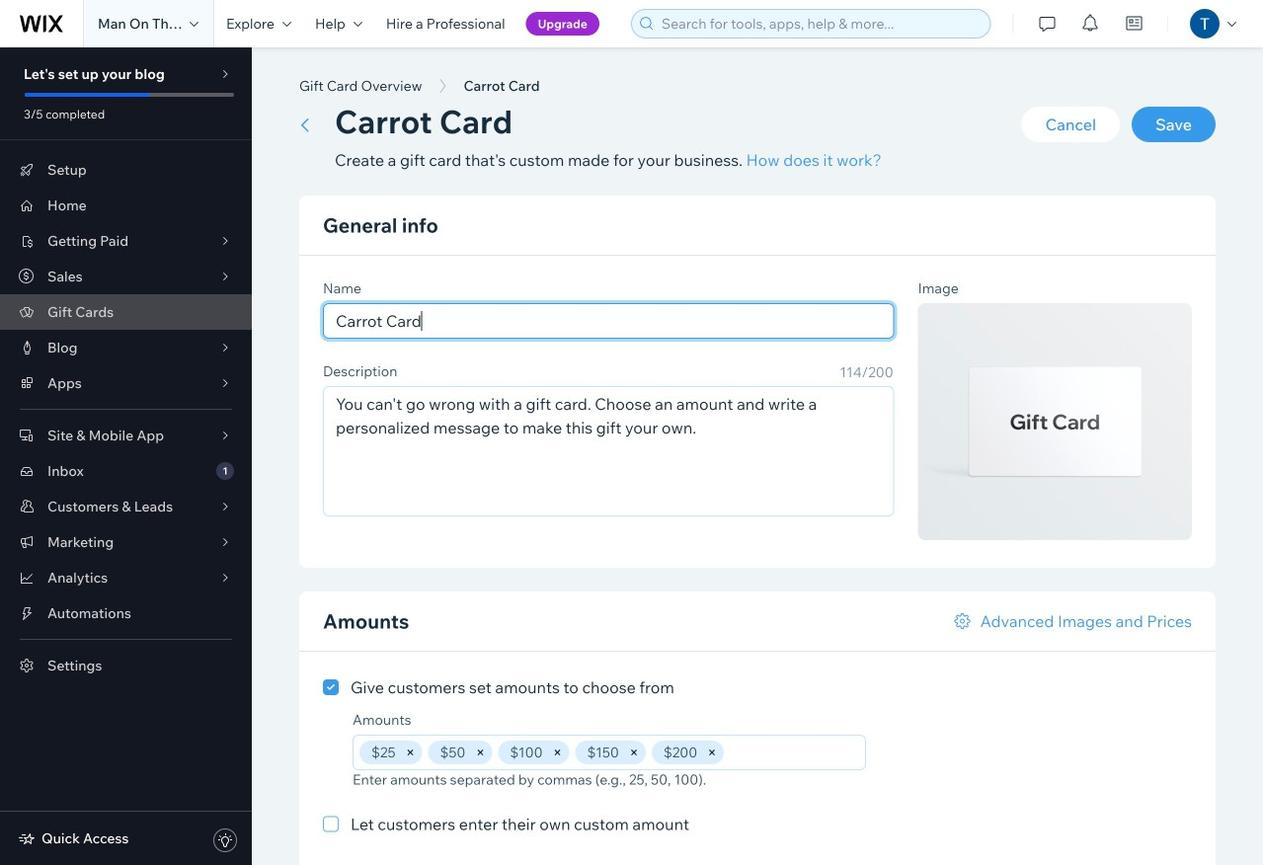 Task type: locate. For each thing, give the bounding box(es) containing it.
None field
[[730, 736, 860, 770]]

Search for tools, apps, help & more... field
[[656, 10, 985, 38]]

None checkbox
[[323, 676, 675, 700], [323, 813, 690, 836], [323, 676, 675, 700], [323, 813, 690, 836]]

None text field
[[324, 387, 894, 516]]

sidebar element
[[0, 47, 252, 866]]

e.g., eGift Card field
[[330, 304, 888, 338]]



Task type: vqa. For each thing, say whether or not it's contained in the screenshot.
option
yes



